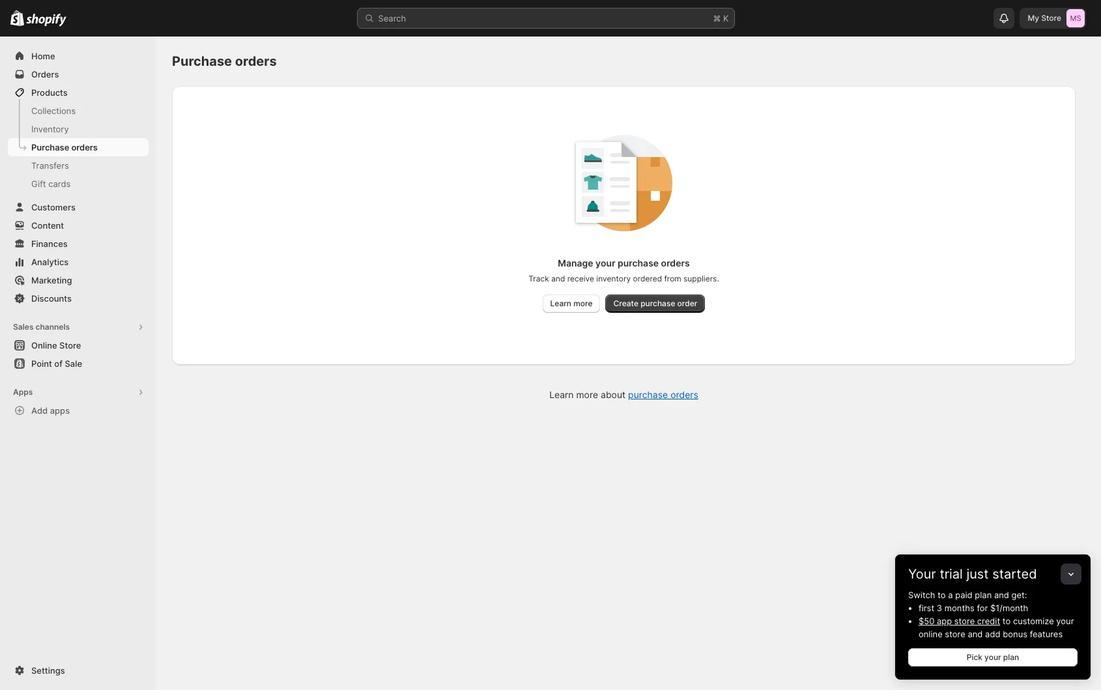 Task type: describe. For each thing, give the bounding box(es) containing it.
order
[[678, 298, 698, 308]]

your trial just started button
[[895, 555, 1091, 582]]

2 vertical spatial purchase
[[628, 389, 668, 400]]

$1/month
[[991, 603, 1029, 613]]

collections
[[31, 106, 76, 116]]

1 horizontal spatial shopify image
[[26, 14, 67, 27]]

0 vertical spatial store
[[955, 616, 975, 626]]

customize
[[1013, 616, 1054, 626]]

learn for learn more about purchase orders
[[550, 389, 574, 400]]

of
[[54, 358, 63, 369]]

sales channels button
[[8, 318, 149, 336]]

cards
[[48, 179, 71, 189]]

analytics
[[31, 257, 69, 267]]

add apps button
[[8, 401, 149, 420]]

and for manage
[[551, 274, 565, 284]]

store for online store
[[59, 340, 81, 351]]

online
[[31, 340, 57, 351]]

my
[[1028, 13, 1040, 23]]

0 vertical spatial purchase orders
[[172, 53, 277, 69]]

customers link
[[8, 198, 149, 216]]

apps
[[50, 405, 70, 416]]

just
[[967, 566, 989, 582]]

point of sale button
[[0, 355, 156, 373]]

online store
[[31, 340, 81, 351]]

switch to a paid plan and get:
[[909, 590, 1027, 600]]

manage your purchase orders track and receive inventory ordered from suppliers.
[[529, 257, 719, 284]]

point of sale
[[31, 358, 82, 369]]

orders inside the "manage your purchase orders track and receive inventory ordered from suppliers."
[[661, 257, 690, 269]]

settings
[[31, 665, 65, 676]]

$50 app store credit
[[919, 616, 1001, 626]]

started
[[993, 566, 1037, 582]]

apps button
[[8, 383, 149, 401]]

purchase inside the "manage your purchase orders track and receive inventory ordered from suppliers."
[[618, 257, 659, 269]]

suppliers.
[[684, 274, 719, 284]]

purchase orders link
[[8, 138, 149, 156]]

online store link
[[8, 336, 149, 355]]

create purchase order
[[614, 298, 698, 308]]

inventory
[[597, 274, 631, 284]]

$50 app store credit link
[[919, 616, 1001, 626]]

pick
[[967, 652, 983, 662]]

content link
[[8, 216, 149, 235]]

pick your plan
[[967, 652, 1019, 662]]

to inside to customize your online store and add bonus features
[[1003, 616, 1011, 626]]

discounts
[[31, 293, 72, 304]]

to customize your online store and add bonus features
[[919, 616, 1074, 639]]

first 3 months for $1/month
[[919, 603, 1029, 613]]

customers
[[31, 202, 76, 212]]

and for switch
[[994, 590, 1009, 600]]

online
[[919, 629, 943, 639]]

products link
[[8, 83, 149, 102]]

create
[[614, 298, 639, 308]]

3
[[937, 603, 942, 613]]

create purchase order link
[[606, 295, 705, 313]]

add
[[985, 629, 1001, 639]]

credit
[[978, 616, 1001, 626]]

collections link
[[8, 102, 149, 120]]

1 vertical spatial plan
[[1004, 652, 1019, 662]]

sale
[[65, 358, 82, 369]]

purchase orders link
[[628, 389, 699, 400]]

sales channels
[[13, 322, 70, 332]]

orders link
[[8, 65, 149, 83]]

for
[[977, 603, 988, 613]]

more for learn more about purchase orders
[[576, 389, 598, 400]]

transfers link
[[8, 156, 149, 175]]

learn for learn more
[[550, 298, 572, 308]]



Task type: locate. For each thing, give the bounding box(es) containing it.
marketing link
[[8, 271, 149, 289]]

your
[[909, 566, 936, 582]]

1 horizontal spatial store
[[1042, 13, 1062, 23]]

0 vertical spatial your
[[596, 257, 616, 269]]

paid
[[956, 590, 973, 600]]

receive
[[568, 274, 594, 284]]

purchase down ordered
[[641, 298, 675, 308]]

search
[[378, 13, 406, 23]]

0 horizontal spatial plan
[[975, 590, 992, 600]]

point
[[31, 358, 52, 369]]

my store
[[1028, 13, 1062, 23]]

0 vertical spatial more
[[574, 298, 593, 308]]

learn down receive
[[550, 298, 572, 308]]

purchase right about in the right of the page
[[628, 389, 668, 400]]

purchase inside purchase orders link
[[31, 142, 69, 153]]

finances link
[[8, 235, 149, 253]]

products
[[31, 87, 68, 98]]

a
[[948, 590, 953, 600]]

0 horizontal spatial to
[[938, 590, 946, 600]]

to
[[938, 590, 946, 600], [1003, 616, 1011, 626]]

k
[[723, 13, 729, 23]]

your right pick
[[985, 652, 1002, 662]]

1 vertical spatial purchase orders
[[31, 142, 98, 153]]

first
[[919, 603, 935, 613]]

1 vertical spatial learn
[[550, 389, 574, 400]]

1 horizontal spatial to
[[1003, 616, 1011, 626]]

pick your plan link
[[909, 648, 1078, 667]]

store right "my"
[[1042, 13, 1062, 23]]

more left about in the right of the page
[[576, 389, 598, 400]]

0 vertical spatial purchase
[[172, 53, 232, 69]]

purchase
[[172, 53, 232, 69], [31, 142, 69, 153]]

0 horizontal spatial your
[[596, 257, 616, 269]]

0 vertical spatial plan
[[975, 590, 992, 600]]

0 horizontal spatial and
[[551, 274, 565, 284]]

more
[[574, 298, 593, 308], [576, 389, 598, 400]]

0 vertical spatial to
[[938, 590, 946, 600]]

learn more
[[550, 298, 593, 308]]

about
[[601, 389, 626, 400]]

your for plan
[[985, 652, 1002, 662]]

learn
[[550, 298, 572, 308], [550, 389, 574, 400]]

1 vertical spatial more
[[576, 389, 598, 400]]

gift cards link
[[8, 175, 149, 193]]

learn more link
[[543, 295, 601, 313]]

more for learn more
[[574, 298, 593, 308]]

app
[[937, 616, 952, 626]]

content
[[31, 220, 64, 231]]

discounts link
[[8, 289, 149, 308]]

more inside learn more link
[[574, 298, 593, 308]]

1 vertical spatial purchase
[[641, 298, 675, 308]]

⌘
[[713, 13, 721, 23]]

my store image
[[1067, 9, 1085, 27]]

marketing
[[31, 275, 72, 285]]

and for to
[[968, 629, 983, 639]]

plan up for
[[975, 590, 992, 600]]

home
[[31, 51, 55, 61]]

store up sale
[[59, 340, 81, 351]]

0 horizontal spatial purchase orders
[[31, 142, 98, 153]]

bonus
[[1003, 629, 1028, 639]]

0 horizontal spatial purchase
[[31, 142, 69, 153]]

purchase up ordered
[[618, 257, 659, 269]]

0 vertical spatial purchase
[[618, 257, 659, 269]]

online store button
[[0, 336, 156, 355]]

store for my store
[[1042, 13, 1062, 23]]

your up "inventory"
[[596, 257, 616, 269]]

store
[[955, 616, 975, 626], [945, 629, 966, 639]]

inventory link
[[8, 120, 149, 138]]

1 vertical spatial purchase
[[31, 142, 69, 153]]

add apps
[[31, 405, 70, 416]]

learn left about in the right of the page
[[550, 389, 574, 400]]

from
[[664, 274, 682, 284]]

⌘ k
[[713, 13, 729, 23]]

your
[[596, 257, 616, 269], [1057, 616, 1074, 626], [985, 652, 1002, 662]]

$50
[[919, 616, 935, 626]]

2 vertical spatial and
[[968, 629, 983, 639]]

your trial just started
[[909, 566, 1037, 582]]

transfers
[[31, 160, 69, 171]]

point of sale link
[[8, 355, 149, 373]]

get:
[[1012, 590, 1027, 600]]

ordered
[[633, 274, 662, 284]]

and inside to customize your online store and add bonus features
[[968, 629, 983, 639]]

store down months
[[955, 616, 975, 626]]

to left a
[[938, 590, 946, 600]]

orders
[[31, 69, 59, 80]]

your inside to customize your online store and add bonus features
[[1057, 616, 1074, 626]]

your inside the "manage your purchase orders track and receive inventory ordered from suppliers."
[[596, 257, 616, 269]]

2 horizontal spatial your
[[1057, 616, 1074, 626]]

home link
[[8, 47, 149, 65]]

0 vertical spatial learn
[[550, 298, 572, 308]]

to down $1/month
[[1003, 616, 1011, 626]]

add
[[31, 405, 48, 416]]

2 vertical spatial your
[[985, 652, 1002, 662]]

gift cards
[[31, 179, 71, 189]]

track
[[529, 274, 549, 284]]

your up features
[[1057, 616, 1074, 626]]

0 horizontal spatial shopify image
[[10, 10, 24, 26]]

channels
[[36, 322, 70, 332]]

manage
[[558, 257, 593, 269]]

store inside to customize your online store and add bonus features
[[945, 629, 966, 639]]

features
[[1030, 629, 1063, 639]]

1 horizontal spatial your
[[985, 652, 1002, 662]]

gift
[[31, 179, 46, 189]]

shopify image
[[10, 10, 24, 26], [26, 14, 67, 27]]

0 vertical spatial store
[[1042, 13, 1062, 23]]

switch
[[909, 590, 936, 600]]

and right the track
[[551, 274, 565, 284]]

and left add
[[968, 629, 983, 639]]

1 vertical spatial store
[[945, 629, 966, 639]]

sales
[[13, 322, 34, 332]]

store down $50 app store credit
[[945, 629, 966, 639]]

1 horizontal spatial and
[[968, 629, 983, 639]]

your for purchase
[[596, 257, 616, 269]]

orders
[[235, 53, 277, 69], [71, 142, 98, 153], [661, 257, 690, 269], [671, 389, 699, 400]]

more down receive
[[574, 298, 593, 308]]

analytics link
[[8, 253, 149, 271]]

inventory
[[31, 124, 69, 134]]

and inside the "manage your purchase orders track and receive inventory ordered from suppliers."
[[551, 274, 565, 284]]

trial
[[940, 566, 963, 582]]

months
[[945, 603, 975, 613]]

plan down bonus
[[1004, 652, 1019, 662]]

1 vertical spatial store
[[59, 340, 81, 351]]

0 horizontal spatial store
[[59, 340, 81, 351]]

1 horizontal spatial purchase
[[172, 53, 232, 69]]

apps
[[13, 387, 33, 397]]

and up $1/month
[[994, 590, 1009, 600]]

1 vertical spatial your
[[1057, 616, 1074, 626]]

finances
[[31, 239, 68, 249]]

2 horizontal spatial and
[[994, 590, 1009, 600]]

1 vertical spatial and
[[994, 590, 1009, 600]]

store inside button
[[59, 340, 81, 351]]

0 vertical spatial and
[[551, 274, 565, 284]]

1 horizontal spatial plan
[[1004, 652, 1019, 662]]

settings link
[[8, 662, 149, 680]]

1 vertical spatial to
[[1003, 616, 1011, 626]]

your trial just started element
[[895, 589, 1091, 680]]

1 horizontal spatial purchase orders
[[172, 53, 277, 69]]



Task type: vqa. For each thing, say whether or not it's contained in the screenshot.
the topmost the Purchase
yes



